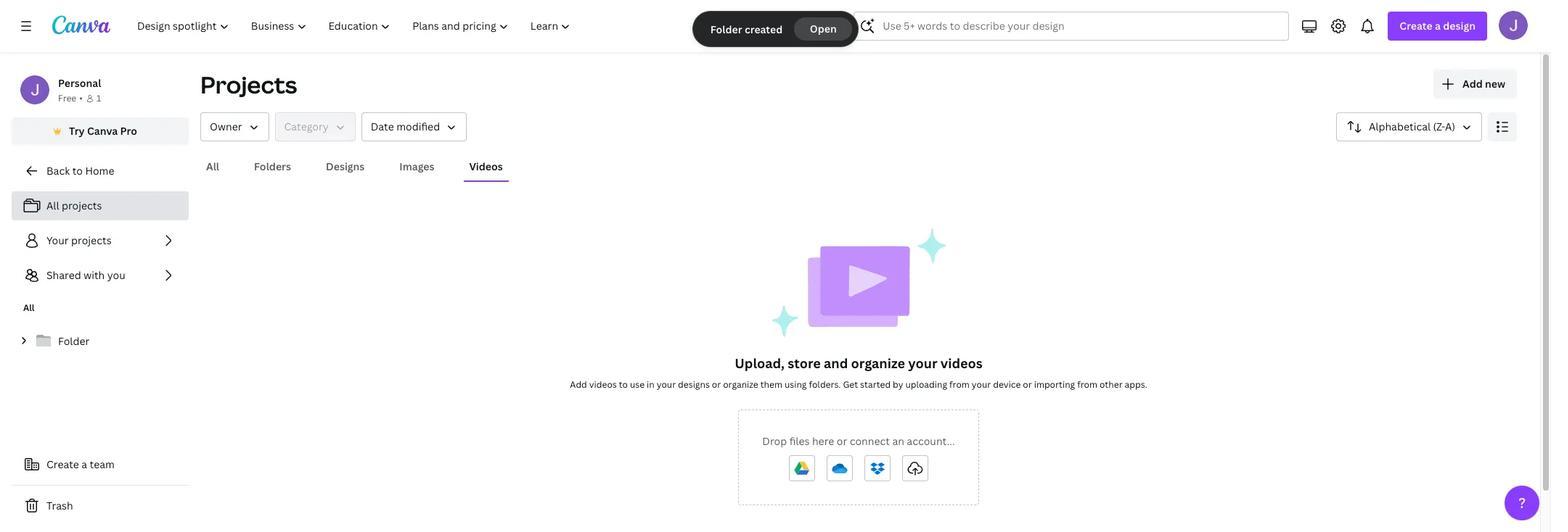 Task type: locate. For each thing, give the bounding box(es) containing it.
1 horizontal spatial folder
[[710, 22, 742, 36]]

uploading
[[905, 379, 947, 391]]

0 vertical spatial add
[[1463, 77, 1483, 91]]

a inside button
[[82, 458, 87, 472]]

0 horizontal spatial your
[[657, 379, 676, 391]]

from right uploading
[[949, 379, 970, 391]]

1 vertical spatial add
[[570, 379, 587, 391]]

organize
[[851, 355, 905, 372], [723, 379, 758, 391]]

1 horizontal spatial a
[[1435, 19, 1441, 33]]

folder down the shared
[[58, 335, 89, 348]]

to left use
[[619, 379, 628, 391]]

home
[[85, 164, 114, 178]]

None search field
[[854, 12, 1289, 41]]

your left device
[[972, 379, 991, 391]]

•
[[79, 92, 83, 105]]

or right here
[[837, 435, 847, 449]]

owner
[[210, 120, 242, 134]]

create for create a design
[[1400, 19, 1433, 33]]

projects down the back to home
[[62, 199, 102, 213]]

shared with you link
[[12, 261, 189, 290]]

folder created
[[710, 22, 783, 36]]

your up uploading
[[908, 355, 937, 372]]

add left use
[[570, 379, 587, 391]]

add new
[[1463, 77, 1505, 91]]

all button
[[200, 153, 225, 181]]

add new button
[[1433, 70, 1517, 99]]

1 horizontal spatial videos
[[940, 355, 983, 372]]

0 vertical spatial to
[[72, 164, 83, 178]]

drop files here or connect an account...
[[762, 435, 955, 449]]

create inside button
[[46, 458, 79, 472]]

or right device
[[1023, 379, 1032, 391]]

your right "in"
[[657, 379, 676, 391]]

apps.
[[1125, 379, 1147, 391]]

2 from from the left
[[1077, 379, 1097, 391]]

projects
[[62, 199, 102, 213], [71, 234, 112, 248]]

1 vertical spatial projects
[[71, 234, 112, 248]]

a left the design
[[1435, 19, 1441, 33]]

create left the team
[[46, 458, 79, 472]]

folders.
[[809, 379, 841, 391]]

0 vertical spatial projects
[[62, 199, 102, 213]]

create left the design
[[1400, 19, 1433, 33]]

create a design button
[[1388, 12, 1487, 41]]

0 vertical spatial a
[[1435, 19, 1441, 33]]

back to home link
[[12, 157, 189, 186]]

or
[[712, 379, 721, 391], [1023, 379, 1032, 391], [837, 435, 847, 449]]

all projects
[[46, 199, 102, 213]]

0 horizontal spatial all
[[23, 302, 34, 314]]

folder for folder created
[[710, 22, 742, 36]]

0 horizontal spatial or
[[712, 379, 721, 391]]

0 horizontal spatial add
[[570, 379, 587, 391]]

list containing all projects
[[12, 192, 189, 290]]

1 horizontal spatial your
[[908, 355, 937, 372]]

account...
[[907, 435, 955, 449]]

0 horizontal spatial videos
[[589, 379, 617, 391]]

free •
[[58, 92, 83, 105]]

or right 'designs'
[[712, 379, 721, 391]]

1 vertical spatial to
[[619, 379, 628, 391]]

from
[[949, 379, 970, 391], [1077, 379, 1097, 391]]

1 horizontal spatial create
[[1400, 19, 1433, 33]]

other
[[1100, 379, 1123, 391]]

0 vertical spatial all
[[206, 160, 219, 173]]

list
[[12, 192, 189, 290]]

try canva pro button
[[12, 118, 189, 145]]

an
[[892, 435, 904, 449]]

create
[[1400, 19, 1433, 33], [46, 458, 79, 472]]

1 vertical spatial a
[[82, 458, 87, 472]]

to inside upload, store and organize your videos add videos to use in your designs or organize them using folders. get started by uploading from your device or importing from other apps.
[[619, 379, 628, 391]]

all
[[206, 160, 219, 173], [46, 199, 59, 213], [23, 302, 34, 314]]

videos
[[940, 355, 983, 372], [589, 379, 617, 391]]

your
[[908, 355, 937, 372], [657, 379, 676, 391], [972, 379, 991, 391]]

started
[[860, 379, 891, 391]]

designs
[[326, 160, 365, 173]]

free
[[58, 92, 76, 105]]

1 vertical spatial all
[[46, 199, 59, 213]]

upload, store and organize your videos add videos to use in your designs or organize them using folders. get started by uploading from your device or importing from other apps.
[[570, 355, 1147, 391]]

0 vertical spatial create
[[1400, 19, 1433, 33]]

0 horizontal spatial from
[[949, 379, 970, 391]]

1 vertical spatial create
[[46, 458, 79, 472]]

add
[[1463, 77, 1483, 91], [570, 379, 587, 391]]

create for create a team
[[46, 458, 79, 472]]

from left the other
[[1077, 379, 1097, 391]]

folder left 'created'
[[710, 22, 742, 36]]

organize up started
[[851, 355, 905, 372]]

0 horizontal spatial folder
[[58, 335, 89, 348]]

folder
[[710, 22, 742, 36], [58, 335, 89, 348]]

0 horizontal spatial create
[[46, 458, 79, 472]]

a
[[1435, 19, 1441, 33], [82, 458, 87, 472]]

projects for all projects
[[62, 199, 102, 213]]

add left new
[[1463, 77, 1483, 91]]

1 vertical spatial folder
[[58, 335, 89, 348]]

a for team
[[82, 458, 87, 472]]

files
[[789, 435, 810, 449]]

1 from from the left
[[949, 379, 970, 391]]

status containing open
[[693, 12, 858, 46]]

shared
[[46, 269, 81, 282]]

1 horizontal spatial add
[[1463, 77, 1483, 91]]

get
[[843, 379, 858, 391]]

0 horizontal spatial organize
[[723, 379, 758, 391]]

0 vertical spatial videos
[[940, 355, 983, 372]]

2 horizontal spatial or
[[1023, 379, 1032, 391]]

design
[[1443, 19, 1476, 33]]

to
[[72, 164, 83, 178], [619, 379, 628, 391]]

videos
[[469, 160, 503, 173]]

images
[[399, 160, 434, 173]]

status
[[693, 12, 858, 46]]

1 horizontal spatial from
[[1077, 379, 1097, 391]]

0 horizontal spatial a
[[82, 458, 87, 472]]

personal
[[58, 76, 101, 90]]

folder link
[[12, 327, 189, 357]]

designs button
[[320, 153, 370, 181]]

all inside button
[[206, 160, 219, 173]]

1 vertical spatial videos
[[589, 379, 617, 391]]

store
[[788, 355, 821, 372]]

0 vertical spatial folder
[[710, 22, 742, 36]]

videos left use
[[589, 379, 617, 391]]

create inside dropdown button
[[1400, 19, 1433, 33]]

0 vertical spatial organize
[[851, 355, 905, 372]]

Sort by button
[[1336, 113, 1482, 142]]

1 horizontal spatial to
[[619, 379, 628, 391]]

1 horizontal spatial all
[[46, 199, 59, 213]]

2 horizontal spatial all
[[206, 160, 219, 173]]

organize down "upload,"
[[723, 379, 758, 391]]

videos up uploading
[[940, 355, 983, 372]]

a inside dropdown button
[[1435, 19, 1441, 33]]

projects right your
[[71, 234, 112, 248]]

to right back
[[72, 164, 83, 178]]

a left the team
[[82, 458, 87, 472]]

open button
[[794, 17, 852, 41]]

and
[[824, 355, 848, 372]]



Task type: describe. For each thing, give the bounding box(es) containing it.
date modified
[[371, 120, 440, 134]]

shared with you
[[46, 269, 125, 282]]

importing
[[1034, 379, 1075, 391]]

add inside upload, store and organize your videos add videos to use in your designs or organize them using folders. get started by uploading from your device or importing from other apps.
[[570, 379, 587, 391]]

pro
[[120, 124, 137, 138]]

create a design
[[1400, 19, 1476, 33]]

them
[[760, 379, 782, 391]]

team
[[90, 458, 115, 472]]

1
[[96, 92, 101, 105]]

your
[[46, 234, 69, 248]]

created
[[745, 22, 783, 36]]

jacob simon image
[[1499, 11, 1528, 40]]

canva
[[87, 124, 118, 138]]

videos button
[[463, 153, 509, 181]]

top level navigation element
[[128, 12, 583, 41]]

trash
[[46, 499, 73, 513]]

your projects link
[[12, 226, 189, 255]]

folders button
[[248, 153, 297, 181]]

2 horizontal spatial your
[[972, 379, 991, 391]]

open
[[810, 22, 837, 36]]

modified
[[396, 120, 440, 134]]

1 horizontal spatial organize
[[851, 355, 905, 372]]

date
[[371, 120, 394, 134]]

drop
[[762, 435, 787, 449]]

all for all projects
[[46, 199, 59, 213]]

new
[[1485, 77, 1505, 91]]

projects for your projects
[[71, 234, 112, 248]]

your projects
[[46, 234, 112, 248]]

create a team
[[46, 458, 115, 472]]

a)
[[1445, 120, 1455, 134]]

in
[[647, 379, 655, 391]]

upload,
[[735, 355, 785, 372]]

try
[[69, 124, 85, 138]]

projects
[[200, 69, 297, 100]]

Date modified button
[[361, 113, 467, 142]]

folders
[[254, 160, 291, 173]]

Category button
[[275, 113, 355, 142]]

Search search field
[[883, 12, 1260, 40]]

all projects link
[[12, 192, 189, 221]]

1 vertical spatial organize
[[723, 379, 758, 391]]

by
[[893, 379, 903, 391]]

device
[[993, 379, 1021, 391]]

(z-
[[1433, 120, 1445, 134]]

0 horizontal spatial to
[[72, 164, 83, 178]]

create a team button
[[12, 451, 189, 480]]

1 horizontal spatial or
[[837, 435, 847, 449]]

Owner button
[[200, 113, 269, 142]]

use
[[630, 379, 645, 391]]

images button
[[394, 153, 440, 181]]

you
[[107, 269, 125, 282]]

2 vertical spatial all
[[23, 302, 34, 314]]

designs
[[678, 379, 710, 391]]

category
[[284, 120, 329, 134]]

trash link
[[12, 492, 189, 521]]

a for design
[[1435, 19, 1441, 33]]

here
[[812, 435, 834, 449]]

alphabetical (z-a)
[[1369, 120, 1455, 134]]

connect
[[850, 435, 890, 449]]

back
[[46, 164, 70, 178]]

folder for folder
[[58, 335, 89, 348]]

add inside dropdown button
[[1463, 77, 1483, 91]]

using
[[785, 379, 807, 391]]

try canva pro
[[69, 124, 137, 138]]

alphabetical
[[1369, 120, 1431, 134]]

with
[[84, 269, 105, 282]]

back to home
[[46, 164, 114, 178]]

all for all button
[[206, 160, 219, 173]]



Task type: vqa. For each thing, say whether or not it's contained in the screenshot.
Owner button
yes



